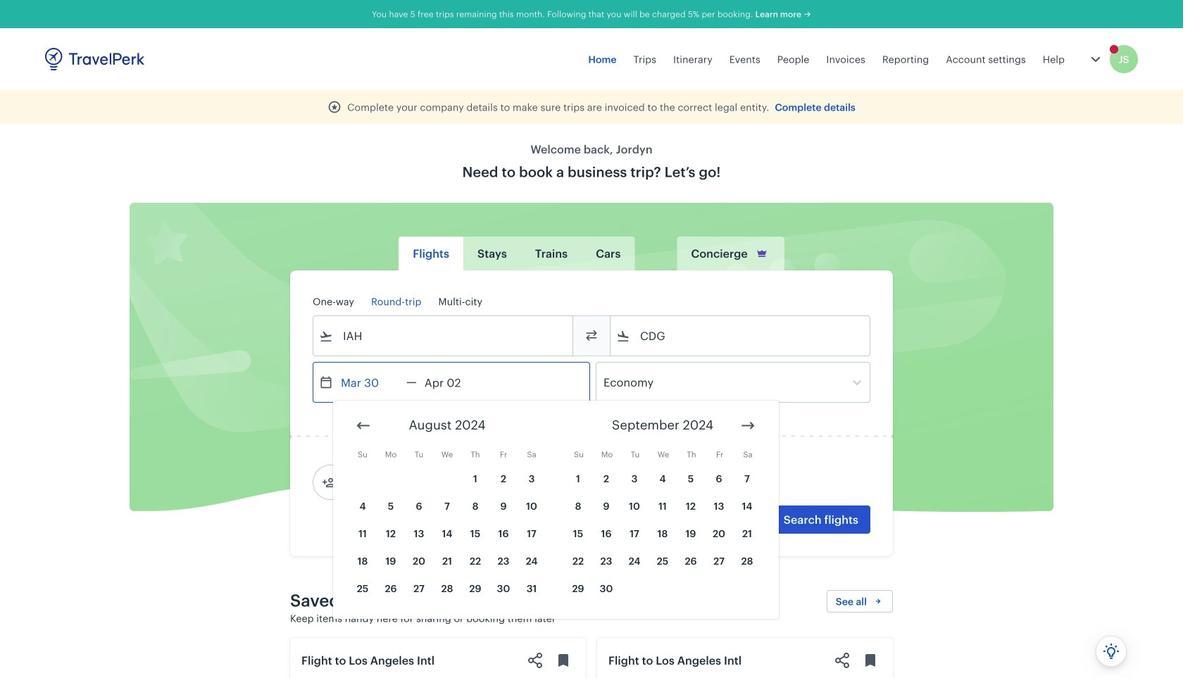 Task type: locate. For each thing, give the bounding box(es) containing it.
Return text field
[[417, 363, 490, 402]]

move backward to switch to the previous month. image
[[355, 418, 372, 434]]

To search field
[[631, 325, 852, 347]]

Depart text field
[[333, 363, 407, 402]]

move forward to switch to the next month. image
[[740, 418, 757, 434]]

From search field
[[333, 325, 555, 347]]



Task type: describe. For each thing, give the bounding box(es) containing it.
Add first traveler search field
[[336, 471, 483, 494]]

calendar application
[[333, 401, 1184, 619]]



